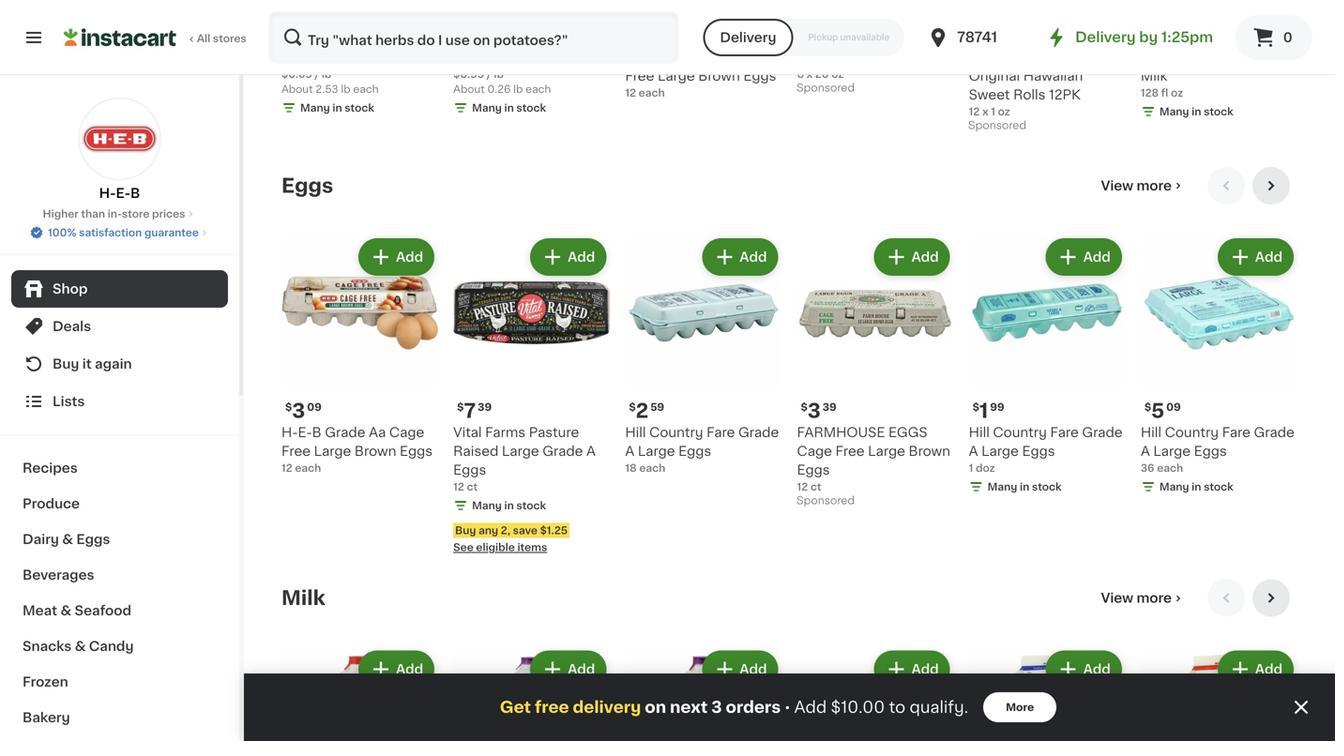 Task type: locate. For each thing, give the bounding box(es) containing it.
(est.) inside $1.75 each (estimated) element
[[364, 25, 404, 40]]

12 down farmhouse
[[797, 482, 808, 492]]

0 vertical spatial x
[[807, 69, 813, 79]]

deals
[[53, 320, 91, 333]]

recipes link
[[11, 451, 228, 486]]

a
[[587, 445, 596, 458], [969, 445, 979, 458], [625, 445, 635, 458], [1141, 445, 1151, 458]]

all stores link
[[64, 11, 248, 64]]

1 vertical spatial hawaiian
[[1024, 70, 1084, 83]]

x right "6"
[[807, 69, 813, 79]]

(est.) up tomato at the top of page
[[542, 25, 582, 40]]

5 up 36
[[1152, 401, 1165, 421]]

1 horizontal spatial delivery
[[1076, 31, 1136, 44]]

fare
[[1051, 426, 1079, 439], [707, 426, 735, 439], [1223, 426, 1251, 439]]

treatment tracker modal dialog
[[244, 674, 1336, 742]]

hill inside hill country fare grade a large eggs 18 each
[[625, 426, 646, 439]]

frozen link
[[11, 665, 228, 700]]

h-e-b
[[99, 187, 140, 200]]

each inside hill country fare grade a large eggs 36 each
[[1158, 463, 1184, 474]]

eggs
[[889, 426, 928, 439]]

0 vertical spatial 99
[[1167, 27, 1181, 37]]

1 vertical spatial 5
[[1152, 401, 1165, 421]]

dairy & eggs link
[[11, 522, 228, 558]]

delivery left by
[[1076, 31, 1136, 44]]

$ 5 09
[[1145, 401, 1181, 421]]

0 vertical spatial view
[[1102, 179, 1134, 192]]

0 vertical spatial sponsored badge image
[[797, 83, 854, 94]]

product group containing 4
[[797, 0, 954, 99]]

1 view more from the top
[[1102, 179, 1172, 192]]

buy left it
[[53, 358, 79, 371]]

roma
[[454, 51, 492, 64]]

99 inside $ 3 99
[[1167, 27, 1181, 37]]

1 vertical spatial &
[[60, 605, 71, 618]]

1 horizontal spatial buy
[[455, 526, 476, 536]]

1 vertical spatial item carousel region
[[282, 580, 1298, 742]]

sponsored badge image down 20
[[797, 83, 854, 94]]

1 horizontal spatial each (est.)
[[501, 25, 582, 40]]

$ for $ 3 09
[[285, 402, 292, 413]]

large inside hill country fare grade a large eggs 36 each
[[1154, 445, 1191, 458]]

1 vertical spatial sponsored badge image
[[969, 121, 1026, 132]]

a inside hill country fare grade a large eggs 18 each
[[625, 445, 635, 458]]

x
[[807, 69, 813, 79], [983, 107, 989, 117]]

aa left vital
[[369, 426, 386, 439]]

stock down hill country fare grade a large eggs 1 doz in the bottom of the page
[[1032, 482, 1062, 492]]

eggs inside farmhouse eggs cage free large brown eggs 12 ct
[[797, 464, 830, 477]]

2 vertical spatial sponsored badge image
[[797, 496, 854, 507]]

99 inside "$ 1 99"
[[991, 402, 1005, 413]]

$ inside $ 5 09
[[1145, 402, 1152, 413]]

0 vertical spatial milk
[[1141, 70, 1168, 83]]

brown inside farmhouse eggs cage free large brown eggs 12 ct
[[909, 445, 951, 458]]

ct down farmhouse
[[811, 482, 822, 492]]

1 vertical spatial h-e-b grade aa cage free large brown eggs 12 each
[[282, 426, 433, 474]]

reduced
[[1208, 51, 1268, 64]]

add inside treatment tracker modal dialog
[[795, 700, 827, 716]]

1 horizontal spatial (est.)
[[542, 25, 582, 40]]

& right dairy
[[62, 533, 73, 546]]

h-e-b grade aa cage free large brown eggs 12 each down $3.09 element
[[625, 51, 777, 98]]

0 horizontal spatial delivery
[[720, 31, 777, 44]]

99 right by
[[1167, 27, 1181, 37]]

0 horizontal spatial (est.)
[[364, 25, 404, 40]]

0 horizontal spatial /
[[315, 69, 319, 79]]

39 up farmhouse
[[823, 402, 837, 413]]

delivery for delivery by 1:25pm
[[1076, 31, 1136, 44]]

hill inside hill country fare grade a large eggs 36 each
[[1141, 426, 1162, 439]]

delivery left 4
[[720, 31, 777, 44]]

large up doz
[[982, 445, 1019, 458]]

product group containing 1
[[969, 235, 1126, 499]]

each down $3.09 element
[[639, 88, 665, 98]]

12 down $ 3 09
[[282, 463, 293, 474]]

each right 36
[[1158, 463, 1184, 474]]

a inside hill country fare grade a large eggs 1 doz
[[969, 445, 979, 458]]

$ inside $ 3 09
[[285, 402, 292, 413]]

each (est.) up "bunch"
[[323, 25, 404, 40]]

hill inside hill country fare grade a large eggs 1 doz
[[969, 426, 990, 439]]

service type group
[[703, 19, 905, 56]]

2,
[[501, 526, 511, 536]]

in for 5
[[1192, 482, 1202, 492]]

$ 4 89
[[801, 26, 838, 46]]

/ inside banana bunch $0.69 / lb about 2.53 lb each
[[315, 69, 319, 79]]

many down hill country fare grade a large eggs 36 each
[[1160, 482, 1190, 492]]

cage down $3.09 element
[[733, 51, 768, 64]]

1 vertical spatial buy
[[455, 526, 476, 536]]

0 horizontal spatial 39
[[478, 402, 492, 413]]

$ inside $ 7 39
[[457, 402, 464, 413]]

0 horizontal spatial milk
[[282, 589, 326, 608]]

99 up doz
[[991, 402, 1005, 413]]

sponsored badge image for 5
[[969, 121, 1026, 132]]

$0.25 each (estimated) element
[[454, 24, 610, 48]]

a for hill country fare grade a large eggs 1 doz
[[969, 445, 979, 458]]

farms
[[485, 426, 526, 439]]

1 vertical spatial oz
[[1171, 88, 1184, 98]]

stock for 7
[[517, 501, 546, 511]]

2 view from the top
[[1102, 592, 1134, 605]]

& inside snacks & candy link
[[75, 640, 86, 653]]

1 horizontal spatial milk
[[1141, 70, 1168, 83]]

each (est.) inside $0.25 each (estimated) element
[[501, 25, 582, 40]]

many in stock for 7
[[472, 501, 546, 511]]

grade inside hill country fare grade a large eggs 36 each
[[1255, 426, 1295, 439]]

in for 1
[[1020, 482, 1030, 492]]

1 vertical spatial view
[[1102, 592, 1134, 605]]

large down $ 2 59
[[638, 445, 675, 458]]

1 hill from the left
[[969, 426, 990, 439]]

0 horizontal spatial hill
[[625, 426, 646, 439]]

e- down $ 3 99
[[1158, 51, 1172, 64]]

0 horizontal spatial 99
[[991, 402, 1005, 413]]

2 horizontal spatial brown
[[909, 445, 951, 458]]

/ inside roma tomato $0.99 / lb about 0.26 lb each
[[487, 69, 492, 79]]

e- inside h-e-b 2% reduced fat milk 128 fl oz
[[1158, 51, 1172, 64]]

country inside hill country fare grade a large eggs 36 each
[[1165, 426, 1219, 439]]

$ for $ 0 25
[[457, 27, 464, 37]]

/ up "2.53"
[[315, 69, 319, 79]]

2 vertical spatial oz
[[998, 107, 1011, 117]]

pasture
[[529, 426, 579, 439]]

1 vertical spatial view more button
[[1094, 580, 1193, 617]]

89
[[824, 27, 838, 37]]

fare inside hill country fare grade a large eggs 1 doz
[[1051, 426, 1079, 439]]

39 inside $ 3 39
[[823, 402, 837, 413]]

& for dairy
[[62, 533, 73, 546]]

39 inside $ 7 39
[[478, 402, 492, 413]]

h-e-b 2% reduced fat milk 128 fl oz
[[1141, 51, 1292, 98]]

2 country from the left
[[650, 426, 704, 439]]

1 horizontal spatial 99
[[1167, 27, 1181, 37]]

buy up see
[[455, 526, 476, 536]]

buy it again
[[53, 358, 132, 371]]

1 horizontal spatial hill
[[969, 426, 990, 439]]

1 country from the left
[[994, 426, 1047, 439]]

oz right fl
[[1171, 88, 1184, 98]]

39 for 7
[[478, 402, 492, 413]]

$ inside $ 4 89
[[801, 27, 808, 37]]

2 item carousel region from the top
[[282, 580, 1298, 742]]

2 about from the left
[[454, 84, 485, 94]]

in down hill country fare grade a large eggs 36 each
[[1192, 482, 1202, 492]]

0 horizontal spatial buy
[[53, 358, 79, 371]]

in down h-e-b 2% reduced fat milk 128 fl oz
[[1192, 107, 1202, 117]]

1 horizontal spatial aa
[[713, 51, 730, 64]]

hawaiian up 12pk on the top of page
[[1024, 70, 1084, 83]]

0 horizontal spatial each (est.)
[[323, 25, 404, 40]]

0 inside 0 button
[[1284, 31, 1293, 44]]

farmhouse
[[797, 426, 886, 439]]

many for 5
[[1160, 482, 1190, 492]]

/
[[315, 69, 319, 79], [487, 69, 492, 79]]

country for 1
[[994, 426, 1047, 439]]

1 (est.) from the left
[[364, 25, 404, 40]]

1 09 from the left
[[307, 402, 322, 413]]

1 horizontal spatial h-e-b grade aa cage free large brown eggs 12 each
[[625, 51, 777, 98]]

h-e-b logo image
[[78, 98, 161, 180]]

1 about from the left
[[282, 84, 313, 94]]

sponsored badge image
[[797, 83, 854, 94], [969, 121, 1026, 132], [797, 496, 854, 507]]

beverages
[[23, 569, 94, 582]]

& left candy
[[75, 640, 86, 653]]

e- down $3.09 element
[[642, 51, 656, 64]]

king's
[[969, 51, 1009, 64]]

/ up the 0.26
[[487, 69, 492, 79]]

0 horizontal spatial cage
[[389, 426, 425, 439]]

3 hill from the left
[[1141, 426, 1162, 439]]

instacart logo image
[[64, 26, 176, 49]]

product group containing 2
[[625, 235, 782, 476]]

0 vertical spatial oz
[[832, 69, 844, 79]]

many up any
[[472, 501, 502, 511]]

0 inside $0.25 each (estimated) element
[[464, 26, 478, 46]]

1 vertical spatial x
[[983, 107, 989, 117]]

& inside dairy & eggs link
[[62, 533, 73, 546]]

3 country from the left
[[1165, 426, 1219, 439]]

oz inside king's hawaiian original hawaiian sweet rolls 12pk 12 x 1 oz
[[998, 107, 1011, 117]]

0 horizontal spatial 09
[[307, 402, 322, 413]]

1 horizontal spatial ct
[[811, 482, 822, 492]]

1 vertical spatial view more
[[1102, 592, 1172, 605]]

in down "2.53"
[[333, 103, 342, 113]]

buy it again link
[[11, 345, 228, 383]]

$ for $ 1 99
[[973, 402, 980, 413]]

2 more from the top
[[1137, 592, 1172, 605]]

1 horizontal spatial oz
[[998, 107, 1011, 117]]

free down farmhouse
[[836, 445, 865, 458]]

$ inside $ 0 25
[[457, 27, 464, 37]]

$ for $ 3 39
[[801, 402, 808, 413]]

h- up higher than in-store prices
[[99, 187, 116, 200]]

0 vertical spatial &
[[62, 533, 73, 546]]

in down hill country fare grade a large eggs 1 doz in the bottom of the page
[[1020, 482, 1030, 492]]

h- inside h-e-b 2% reduced fat milk 128 fl oz
[[1141, 51, 1158, 64]]

0 horizontal spatial 5
[[980, 26, 993, 46]]

$ inside $ 2 59
[[629, 402, 636, 413]]

$ 7 39
[[457, 401, 492, 421]]

1 vertical spatial 99
[[991, 402, 1005, 413]]

1 horizontal spatial x
[[983, 107, 989, 117]]

2 horizontal spatial oz
[[1171, 88, 1184, 98]]

buy any 2, save $1.25 see eligible items
[[454, 526, 568, 553]]

large down eggs
[[868, 445, 906, 458]]

(est.) for 0
[[542, 25, 582, 40]]

$ 3 39
[[801, 401, 837, 421]]

3 fare from the left
[[1223, 426, 1251, 439]]

delivery
[[573, 700, 641, 716]]

each (est.) inside $1.75 each (estimated) element
[[323, 25, 404, 40]]

fare for 5
[[1223, 426, 1251, 439]]

about inside banana bunch $0.69 / lb about 2.53 lb each
[[282, 84, 313, 94]]

more button
[[984, 693, 1057, 723]]

$
[[285, 27, 292, 37], [457, 27, 464, 37], [801, 27, 808, 37], [973, 27, 980, 37], [1145, 27, 1152, 37], [285, 402, 292, 413], [457, 402, 464, 413], [801, 402, 808, 413], [973, 402, 980, 413], [629, 402, 636, 413], [1145, 402, 1152, 413]]

delivery for delivery
[[720, 31, 777, 44]]

each up "bunch"
[[323, 25, 360, 40]]

oz
[[832, 69, 844, 79], [1171, 88, 1184, 98], [998, 107, 1011, 117]]

(est.) up "bunch"
[[364, 25, 404, 40]]

x inside king's hawaiian original hawaiian sweet rolls 12pk 12 x 1 oz
[[983, 107, 989, 117]]

0 vertical spatial 5
[[980, 26, 993, 46]]

2 a from the left
[[969, 445, 979, 458]]

banana bunch $0.69 / lb about 2.53 lb each
[[282, 51, 379, 94]]

stock up save at bottom left
[[517, 501, 546, 511]]

12 inside the vital farms pasture raised large grade a eggs 12 ct
[[454, 482, 464, 492]]

1 horizontal spatial about
[[454, 84, 485, 94]]

more for milk
[[1137, 592, 1172, 605]]

b down $ 3 09
[[312, 426, 322, 439]]

aa
[[713, 51, 730, 64], [369, 426, 386, 439]]

2 fare from the left
[[707, 426, 735, 439]]

$ for $ 2 59
[[629, 402, 636, 413]]

2 horizontal spatial country
[[1165, 426, 1219, 439]]

2 (est.) from the left
[[542, 25, 582, 40]]

view more button
[[1094, 167, 1193, 205], [1094, 580, 1193, 617]]

large
[[658, 70, 695, 83], [314, 445, 351, 458], [502, 445, 539, 458], [868, 445, 906, 458], [982, 445, 1019, 458], [638, 445, 675, 458], [1154, 445, 1191, 458]]

128
[[1141, 88, 1159, 98]]

0 vertical spatial view more
[[1102, 179, 1172, 192]]

h-e-b grade aa cage free large brown eggs 12 each down $ 3 09
[[282, 426, 433, 474]]

qualify.
[[910, 700, 969, 716]]

(est.) inside $0.25 each (estimated) element
[[542, 25, 582, 40]]

1 horizontal spatial country
[[994, 426, 1047, 439]]

0 horizontal spatial fare
[[707, 426, 735, 439]]

1 down sweet on the top right of the page
[[992, 107, 996, 117]]

large down $3.09 element
[[658, 70, 695, 83]]

1 inside hill country fare grade a large eggs 1 doz
[[969, 463, 974, 474]]

1 each (est.) from the left
[[323, 25, 404, 40]]

country inside hill country fare grade a large eggs 1 doz
[[994, 426, 1047, 439]]

each down $ 3 09
[[295, 463, 321, 474]]

fare inside hill country fare grade a large eggs 36 each
[[1223, 426, 1251, 439]]

free inside farmhouse eggs cage free large brown eggs 12 ct
[[836, 445, 865, 458]]

2 / from the left
[[487, 69, 492, 79]]

country
[[994, 426, 1047, 439], [650, 426, 704, 439], [1165, 426, 1219, 439]]

5 left 49
[[980, 26, 993, 46]]

oz inside h-e-b 2% reduced fat milk 128 fl oz
[[1171, 88, 1184, 98]]

buy
[[53, 358, 79, 371], [455, 526, 476, 536]]

0 horizontal spatial h-e-b grade aa cage free large brown eggs 12 each
[[282, 426, 433, 474]]

2 ct from the left
[[811, 482, 822, 492]]

09 inside $ 3 09
[[307, 402, 322, 413]]

0 horizontal spatial country
[[650, 426, 704, 439]]

/ for 1
[[315, 69, 319, 79]]

x down sweet on the top right of the page
[[983, 107, 989, 117]]

each down tomato at the top of page
[[526, 84, 551, 94]]

$0.99
[[454, 69, 485, 79]]

milk inside h-e-b 2% reduced fat milk 128 fl oz
[[1141, 70, 1168, 83]]

guarantee
[[145, 228, 199, 238]]

many in stock down hill country fare grade a large eggs 36 each
[[1160, 482, 1234, 492]]

1 horizontal spatial 09
[[1167, 402, 1181, 413]]

0 horizontal spatial 0
[[464, 26, 478, 46]]

view more for eggs
[[1102, 179, 1172, 192]]

(est.)
[[364, 25, 404, 40], [542, 25, 582, 40]]

2 view more button from the top
[[1094, 580, 1193, 617]]

b up store
[[130, 187, 140, 200]]

$1.25
[[540, 526, 568, 536]]

1 horizontal spatial 0
[[1284, 31, 1293, 44]]

78741 button
[[928, 11, 1040, 64]]

1 view more button from the top
[[1094, 167, 1193, 205]]

09 inside $ 5 09
[[1167, 402, 1181, 413]]

$ 3 99
[[1145, 26, 1181, 46]]

1 vertical spatial cage
[[389, 426, 425, 439]]

sponsored badge image down farmhouse eggs cage free large brown eggs 12 ct
[[797, 496, 854, 507]]

delivery inside button
[[720, 31, 777, 44]]

view more for milk
[[1102, 592, 1172, 605]]

many for 1
[[988, 482, 1018, 492]]

$ 2 59
[[629, 401, 665, 421]]

39 right 7
[[478, 402, 492, 413]]

2 vertical spatial cage
[[797, 445, 833, 458]]

dairy & eggs
[[23, 533, 110, 546]]

many down fl
[[1160, 107, 1190, 117]]

hill down "$ 1 99"
[[969, 426, 990, 439]]

bakery link
[[11, 700, 228, 736]]

item carousel region
[[282, 167, 1298, 565], [282, 580, 1298, 742]]

in up 2,
[[505, 501, 514, 511]]

1 inside king's hawaiian original hawaiian sweet rolls 12pk 12 x 1 oz
[[992, 107, 996, 117]]

0 vertical spatial buy
[[53, 358, 79, 371]]

1 a from the left
[[587, 445, 596, 458]]

buy inside buy any 2, save $1.25 see eligible items
[[455, 526, 476, 536]]

2 each (est.) from the left
[[501, 25, 582, 40]]

09
[[307, 402, 322, 413], [1167, 402, 1181, 413]]

hill
[[969, 426, 990, 439], [625, 426, 646, 439], [1141, 426, 1162, 439]]

view more button for milk
[[1094, 580, 1193, 617]]

h-
[[625, 51, 642, 64], [1141, 51, 1158, 64], [99, 187, 116, 200], [282, 426, 298, 439]]

many down doz
[[988, 482, 1018, 492]]

ct inside farmhouse eggs cage free large brown eggs 12 ct
[[811, 482, 822, 492]]

2 vertical spatial &
[[75, 640, 86, 653]]

frozen
[[23, 676, 68, 689]]

99 for 1
[[991, 402, 1005, 413]]

more
[[1137, 179, 1172, 192], [1137, 592, 1172, 605]]

aa down $3.09 element
[[713, 51, 730, 64]]

2 horizontal spatial hill
[[1141, 426, 1162, 439]]

$ inside $ 3 99
[[1145, 27, 1152, 37]]

stock down h-e-b 2% reduced fat milk 128 fl oz
[[1204, 107, 1234, 117]]

about down '$0.99'
[[454, 84, 485, 94]]

free down $ 3 09
[[282, 445, 311, 458]]

many in stock down "2.53"
[[300, 103, 374, 113]]

None search field
[[268, 11, 679, 64]]

2%
[[1185, 51, 1205, 64]]

2 view more from the top
[[1102, 592, 1172, 605]]

0 horizontal spatial x
[[807, 69, 813, 79]]

1 horizontal spatial /
[[487, 69, 492, 79]]

large up 36
[[1154, 445, 1191, 458]]

about down $0.69
[[282, 84, 313, 94]]

0 left 25
[[464, 26, 478, 46]]

in down the 0.26
[[505, 103, 514, 113]]

cage down farmhouse
[[797, 445, 833, 458]]

3 a from the left
[[625, 445, 635, 458]]

hill down 2
[[625, 426, 646, 439]]

a for hill country fare grade a large eggs 36 each
[[1141, 445, 1151, 458]]

2 hill from the left
[[625, 426, 646, 439]]

ct inside the vital farms pasture raised large grade a eggs 12 ct
[[467, 482, 478, 492]]

$ for $ 5 09
[[1145, 402, 1152, 413]]

product group
[[797, 0, 954, 99], [969, 0, 1126, 136], [282, 235, 439, 476], [454, 235, 610, 555], [625, 235, 782, 476], [797, 235, 954, 512], [969, 235, 1126, 499], [1141, 235, 1298, 499], [282, 647, 439, 742], [454, 647, 610, 742], [625, 647, 782, 742], [797, 647, 954, 742], [969, 647, 1126, 742], [1141, 647, 1298, 742]]

buy for buy any 2, save $1.25 see eligible items
[[455, 526, 476, 536]]

stock down hill country fare grade a large eggs 36 each
[[1204, 482, 1234, 492]]

free down $3.09 element
[[625, 70, 655, 83]]

2 horizontal spatial fare
[[1223, 426, 1251, 439]]

1 horizontal spatial 5
[[1152, 401, 1165, 421]]

country down 59
[[650, 426, 704, 439]]

1 horizontal spatial fare
[[1051, 426, 1079, 439]]

banana
[[282, 51, 331, 64]]

12pk
[[1049, 88, 1081, 102]]

$ inside "$ 1 99"
[[973, 402, 980, 413]]

& for snacks
[[75, 640, 86, 653]]

many in stock down hill country fare grade a large eggs 1 doz in the bottom of the page
[[988, 482, 1062, 492]]

$ inside $ 1 75
[[285, 27, 292, 37]]

e- up 'higher than in-store prices' link
[[116, 187, 130, 200]]

0 vertical spatial view more button
[[1094, 167, 1193, 205]]

1 view from the top
[[1102, 179, 1134, 192]]

h- down $3.09 element
[[625, 51, 642, 64]]

2 09 from the left
[[1167, 402, 1181, 413]]

0 horizontal spatial about
[[282, 84, 313, 94]]

2 39 from the left
[[823, 402, 837, 413]]

1:25pm
[[1162, 31, 1214, 44]]

0 vertical spatial hawaiian
[[1013, 51, 1072, 64]]

each down "bunch"
[[353, 84, 379, 94]]

large down $ 3 09
[[314, 445, 351, 458]]

0 horizontal spatial oz
[[832, 69, 844, 79]]

view more button for eggs
[[1094, 167, 1193, 205]]

a inside hill country fare grade a large eggs 36 each
[[1141, 445, 1151, 458]]

1 left doz
[[969, 463, 974, 474]]

1 fare from the left
[[1051, 426, 1079, 439]]

0 horizontal spatial ct
[[467, 482, 478, 492]]

hawaiian up rolls
[[1013, 51, 1072, 64]]

12 down sweet on the top right of the page
[[969, 107, 980, 117]]

about inside roma tomato $0.99 / lb about 0.26 lb each
[[454, 84, 485, 94]]

1 horizontal spatial 39
[[823, 402, 837, 413]]

delivery by 1:25pm link
[[1046, 26, 1214, 49]]

$ inside $ 5 49
[[973, 27, 980, 37]]

sweet
[[969, 88, 1011, 102]]

again
[[95, 358, 132, 371]]

1 ct from the left
[[467, 482, 478, 492]]

2 horizontal spatial free
[[836, 445, 865, 458]]

large down farms
[[502, 445, 539, 458]]

hill down $ 5 09
[[1141, 426, 1162, 439]]

king's hawaiian original hawaiian sweet rolls 12pk 12 x 1 oz
[[969, 51, 1084, 117]]

in-
[[108, 209, 122, 219]]

a inside the vital farms pasture raised large grade a eggs 12 ct
[[587, 445, 596, 458]]

4 a from the left
[[1141, 445, 1151, 458]]

b inside h-e-b link
[[130, 187, 140, 200]]

next
[[670, 700, 708, 716]]

ct down raised
[[467, 482, 478, 492]]

2 horizontal spatial cage
[[797, 445, 833, 458]]

&
[[62, 533, 73, 546], [60, 605, 71, 618], [75, 640, 86, 653]]

1 vertical spatial milk
[[282, 589, 326, 608]]

sponsored badge image inside product group
[[797, 83, 854, 94]]

original
[[969, 70, 1020, 83]]

0 horizontal spatial free
[[282, 445, 311, 458]]

5 inside the item carousel region
[[1152, 401, 1165, 421]]

cage left vital
[[389, 426, 425, 439]]

bunch
[[334, 51, 377, 64]]

meat & seafood
[[23, 605, 131, 618]]

1 horizontal spatial cage
[[733, 51, 768, 64]]

many in stock up 2,
[[472, 501, 546, 511]]

1 more from the top
[[1137, 179, 1172, 192]]

0 vertical spatial h-e-b grade aa cage free large brown eggs 12 each
[[625, 51, 777, 98]]

b inside h-e-b 2% reduced fat milk 128 fl oz
[[1172, 51, 1181, 64]]

1 39 from the left
[[478, 402, 492, 413]]

fare inside hill country fare grade a large eggs 18 each
[[707, 426, 735, 439]]

sponsored badge image inside the item carousel region
[[797, 496, 854, 507]]

& inside meat & seafood link
[[60, 605, 71, 618]]

country inside hill country fare grade a large eggs 18 each
[[650, 426, 704, 439]]

about for 0
[[454, 84, 485, 94]]

hill for 1
[[969, 426, 990, 439]]

18
[[625, 463, 637, 474]]

0 horizontal spatial brown
[[355, 445, 397, 458]]

1 / from the left
[[315, 69, 319, 79]]

75
[[303, 27, 316, 37]]

0 vertical spatial item carousel region
[[282, 167, 1298, 565]]

dairy
[[23, 533, 59, 546]]

ct
[[467, 482, 478, 492], [811, 482, 822, 492]]

1 vertical spatial aa
[[369, 426, 386, 439]]

stock for 3
[[1204, 107, 1234, 117]]

0 vertical spatial more
[[1137, 179, 1172, 192]]

0 horizontal spatial aa
[[369, 426, 386, 439]]

& right meat
[[60, 605, 71, 618]]

1 horizontal spatial brown
[[699, 70, 740, 83]]

each up tomato at the top of page
[[501, 25, 538, 40]]

1 vertical spatial more
[[1137, 592, 1172, 605]]

1 item carousel region from the top
[[282, 167, 1298, 565]]

in for 7
[[505, 501, 514, 511]]

$ inside $ 3 39
[[801, 402, 808, 413]]



Task type: vqa. For each thing, say whether or not it's contained in the screenshot.
limit.
no



Task type: describe. For each thing, give the bounding box(es) containing it.
59
[[651, 402, 665, 413]]

buy for buy it again
[[53, 358, 79, 371]]

eggs inside hill country fare grade a large eggs 36 each
[[1195, 445, 1228, 458]]

4
[[808, 26, 822, 46]]

0 vertical spatial cage
[[733, 51, 768, 64]]

each inside $0.25 each (estimated) element
[[501, 25, 538, 40]]

meat
[[23, 605, 57, 618]]

(est.) for 1
[[364, 25, 404, 40]]

1 horizontal spatial free
[[625, 70, 655, 83]]

higher than in-store prices
[[43, 209, 185, 219]]

fl
[[1162, 88, 1169, 98]]

item carousel region containing milk
[[282, 580, 1298, 742]]

large inside hill country fare grade a large eggs 1 doz
[[982, 445, 1019, 458]]

each (est.) for 1
[[323, 25, 404, 40]]

large inside farmhouse eggs cage free large brown eggs 12 ct
[[868, 445, 906, 458]]

product group containing 7
[[454, 235, 610, 555]]

$ for $ 7 39
[[457, 402, 464, 413]]

vital
[[454, 426, 482, 439]]

49
[[995, 27, 1009, 37]]

78741
[[958, 31, 998, 44]]

large inside hill country fare grade a large eggs 18 each
[[638, 445, 675, 458]]

lb right the 0.26
[[514, 84, 523, 94]]

oz inside thomas' plain bagels 6 x 20 oz
[[832, 69, 844, 79]]

deals link
[[11, 308, 228, 345]]

get
[[500, 700, 531, 716]]

cage inside farmhouse eggs cage free large brown eggs 12 ct
[[797, 445, 833, 458]]

•
[[785, 700, 791, 715]]

12 inside farmhouse eggs cage free large brown eggs 12 ct
[[797, 482, 808, 492]]

free
[[535, 700, 569, 716]]

candy
[[89, 640, 134, 653]]

7
[[464, 401, 476, 421]]

produce link
[[11, 486, 228, 522]]

beverages link
[[11, 558, 228, 593]]

3 inside treatment tracker modal dialog
[[712, 700, 722, 716]]

3 for h-e-b 2% reduced fat milk
[[1152, 26, 1165, 46]]

0.26
[[488, 84, 511, 94]]

many for 7
[[472, 501, 502, 511]]

shop
[[53, 283, 88, 296]]

$ for $ 1 75
[[285, 27, 292, 37]]

all
[[197, 33, 210, 44]]

more for eggs
[[1137, 179, 1172, 192]]

& for meat
[[60, 605, 71, 618]]

each inside hill country fare grade a large eggs 18 each
[[640, 463, 666, 474]]

$ for $ 4 89
[[801, 27, 808, 37]]

each (est.) for 0
[[501, 25, 582, 40]]

1 up doz
[[980, 401, 989, 421]]

x inside thomas' plain bagels 6 x 20 oz
[[807, 69, 813, 79]]

each inside roma tomato $0.99 / lb about 0.26 lb each
[[526, 84, 551, 94]]

stock down banana bunch $0.69 / lb about 2.53 lb each
[[345, 103, 374, 113]]

about for 1
[[282, 84, 313, 94]]

on
[[645, 700, 666, 716]]

stock for 1
[[1032, 482, 1062, 492]]

store
[[122, 209, 150, 219]]

milk inside the item carousel region
[[282, 589, 326, 608]]

recipes
[[23, 462, 78, 475]]

meat & seafood link
[[11, 593, 228, 629]]

hill country fare grade a large eggs 18 each
[[625, 426, 779, 474]]

1 left 75
[[292, 26, 301, 46]]

hill country fare grade a large eggs 1 doz
[[969, 426, 1123, 474]]

39 for 3
[[823, 402, 837, 413]]

$1.75 each (estimated) element
[[282, 24, 439, 48]]

e- inside h-e-b link
[[116, 187, 130, 200]]

2.53
[[316, 84, 338, 94]]

$ for $ 3 99
[[1145, 27, 1152, 37]]

roma tomato $0.99 / lb about 0.26 lb each
[[454, 51, 551, 94]]

in for 3
[[1192, 107, 1202, 117]]

get free delivery on next 3 orders • add $10.00 to qualify.
[[500, 700, 969, 716]]

grade inside hill country fare grade a large eggs 1 doz
[[1083, 426, 1123, 439]]

25
[[480, 27, 494, 37]]

$ 5 49
[[973, 26, 1009, 46]]

each inside $1.75 each (estimated) element
[[323, 25, 360, 40]]

/ for 0
[[487, 69, 492, 79]]

6
[[797, 69, 804, 79]]

eggs inside hill country fare grade a large eggs 18 each
[[679, 445, 712, 458]]

09 for 5
[[1167, 402, 1181, 413]]

view for milk
[[1102, 592, 1134, 605]]

$ 0 25
[[457, 26, 494, 46]]

$3.09 element
[[625, 24, 782, 48]]

99 for 3
[[1167, 27, 1181, 37]]

many in stock down the 0.26
[[472, 103, 546, 113]]

eggs inside the vital farms pasture raised large grade a eggs 12 ct
[[454, 464, 487, 477]]

hill country fare grade a large eggs 36 each
[[1141, 426, 1295, 474]]

more
[[1006, 703, 1035, 713]]

eligible
[[476, 543, 515, 553]]

e- down $ 3 09
[[298, 426, 312, 439]]

to
[[889, 700, 906, 716]]

delivery button
[[703, 19, 794, 56]]

country for 5
[[1165, 426, 1219, 439]]

aa inside the item carousel region
[[369, 426, 386, 439]]

sponsored badge image for 4
[[797, 83, 854, 94]]

grade inside hill country fare grade a large eggs 18 each
[[739, 426, 779, 439]]

thomas'
[[797, 51, 854, 64]]

many for 3
[[1160, 107, 1190, 117]]

items
[[518, 543, 547, 553]]

delivery by 1:25pm
[[1076, 31, 1214, 44]]

doz
[[976, 463, 996, 474]]

snacks & candy link
[[11, 629, 228, 665]]

3 for h-e-b grade aa cage free large brown eggs
[[292, 401, 305, 421]]

$ 3 09
[[285, 401, 322, 421]]

rolls
[[1014, 88, 1046, 102]]

all stores
[[197, 33, 247, 44]]

lb up the 0.26
[[494, 69, 504, 79]]

produce
[[23, 497, 80, 511]]

$10.00
[[831, 700, 885, 716]]

12 down $3.09 element
[[625, 88, 636, 98]]

many down "2.53"
[[300, 103, 330, 113]]

item carousel region containing eggs
[[282, 167, 1298, 565]]

lb right "2.53"
[[341, 84, 351, 94]]

12 inside king's hawaiian original hawaiian sweet rolls 12pk 12 x 1 oz
[[969, 107, 980, 117]]

$ 1 99
[[973, 401, 1005, 421]]

bakery
[[23, 712, 70, 725]]

by
[[1140, 31, 1158, 44]]

b down $3.09 element
[[656, 51, 666, 64]]

any
[[479, 526, 499, 536]]

view for eggs
[[1102, 179, 1134, 192]]

100% satisfaction guarantee button
[[29, 222, 210, 240]]

raised
[[454, 445, 499, 458]]

prices
[[152, 209, 185, 219]]

than
[[81, 209, 105, 219]]

tomato
[[495, 51, 545, 64]]

5 for hill country fare grade a large eggs
[[1152, 401, 1165, 421]]

eggs inside hill country fare grade a large eggs 1 doz
[[1023, 445, 1056, 458]]

0 vertical spatial aa
[[713, 51, 730, 64]]

lists
[[53, 395, 85, 408]]

it
[[82, 358, 92, 371]]

seafood
[[75, 605, 131, 618]]

hill for 5
[[1141, 426, 1162, 439]]

many down the 0.26
[[472, 103, 502, 113]]

see
[[454, 543, 474, 553]]

thomas' plain bagels 6 x 20 oz
[[797, 51, 938, 79]]

many in stock for 5
[[1160, 482, 1234, 492]]

b inside the item carousel region
[[312, 426, 322, 439]]

snacks & candy
[[23, 640, 134, 653]]

higher than in-store prices link
[[43, 207, 197, 222]]

09 for 3
[[307, 402, 322, 413]]

$ for $ 5 49
[[973, 27, 980, 37]]

vital farms pasture raised large grade a eggs 12 ct
[[454, 426, 596, 492]]

save
[[513, 526, 538, 536]]

grade inside the vital farms pasture raised large grade a eggs 12 ct
[[543, 445, 583, 458]]

3 for farmhouse eggs cage free large brown eggs
[[808, 401, 821, 421]]

each inside banana bunch $0.69 / lb about 2.53 lb each
[[353, 84, 379, 94]]

a for hill country fare grade a large eggs 18 each
[[625, 445, 635, 458]]

stock for 5
[[1204, 482, 1234, 492]]

lb up "2.53"
[[322, 69, 332, 79]]

h- down $ 3 09
[[282, 426, 298, 439]]

fare for 1
[[1051, 426, 1079, 439]]

many in stock for 3
[[1160, 107, 1234, 117]]

large inside the vital farms pasture raised large grade a eggs 12 ct
[[502, 445, 539, 458]]

5 for king's hawaiian original hawaiian sweet rolls 12pk
[[980, 26, 993, 46]]

$ 1 75
[[285, 26, 316, 46]]

shop link
[[11, 270, 228, 308]]

many in stock for 1
[[988, 482, 1062, 492]]

orders
[[726, 700, 781, 716]]

stock down roma tomato $0.99 / lb about 0.26 lb each on the left top of the page
[[517, 103, 546, 113]]

plain
[[858, 51, 889, 64]]

sponsored badge image for 3
[[797, 496, 854, 507]]

100% satisfaction guarantee
[[48, 228, 199, 238]]

Search field
[[270, 13, 677, 62]]



